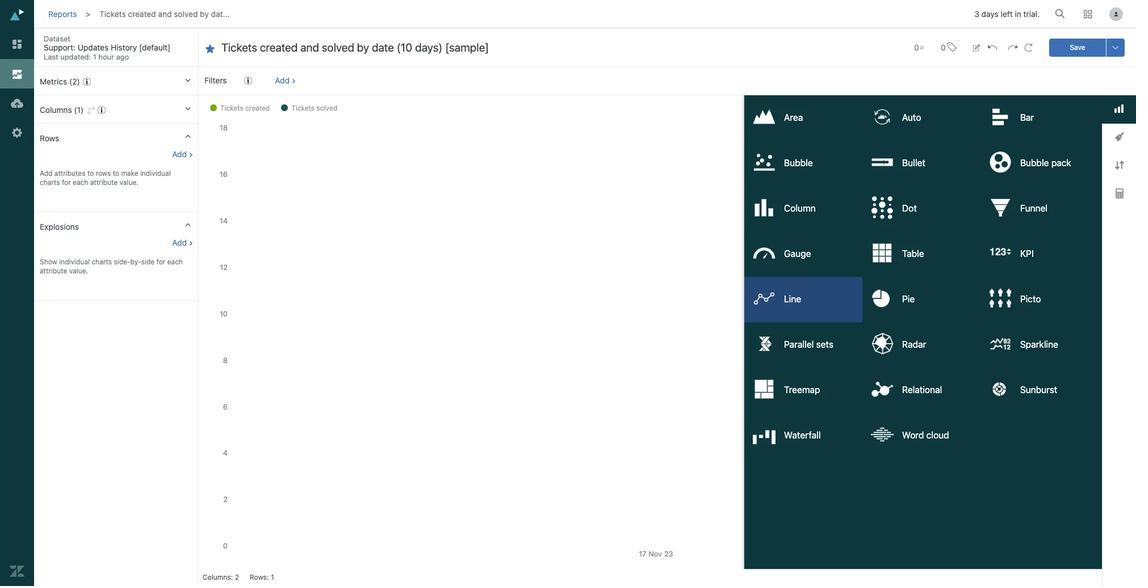 Task type: locate. For each thing, give the bounding box(es) containing it.
1 horizontal spatial value.
[[120, 178, 139, 187]]

charts
[[40, 178, 60, 187], [92, 258, 112, 266]]

created for tickets created and solved by dat...
[[128, 9, 156, 19]]

tickets
[[99, 9, 126, 19], [220, 104, 244, 112], [292, 104, 315, 112]]

1 vertical spatial open in-app guide image
[[98, 106, 106, 114]]

1 vertical spatial each
[[167, 258, 183, 266]]

metrics (2)
[[40, 77, 80, 86]]

2 0 from the left
[[941, 42, 946, 52]]

graph image
[[1115, 104, 1124, 113]]

1 horizontal spatial tickets
[[220, 104, 244, 112]]

for inside show individual charts side-by-side for each attribute value.
[[157, 258, 166, 266]]

open in-app guide image right (2)
[[83, 78, 91, 86]]

for
[[62, 178, 71, 187], [157, 258, 166, 266]]

radar
[[903, 340, 927, 350]]

auto
[[903, 113, 922, 123]]

2 bubble from the left
[[1021, 158, 1050, 168]]

solved
[[174, 9, 198, 19], [317, 104, 338, 112]]

to
[[87, 169, 94, 178], [113, 169, 119, 178]]

save group
[[1050, 38, 1125, 57]]

area
[[785, 113, 804, 123]]

1 vertical spatial charts
[[92, 258, 112, 266]]

1 inside dataset support: updates history [default] last updated: 1 hour ago
[[93, 52, 96, 61]]

each right side
[[167, 258, 183, 266]]

columns:
[[203, 574, 233, 582]]

0 horizontal spatial for
[[62, 178, 71, 187]]

add
[[275, 76, 290, 85], [172, 149, 187, 159], [40, 169, 53, 178], [172, 238, 187, 248]]

updates
[[78, 43, 109, 52]]

0
[[915, 42, 920, 52], [941, 42, 946, 52]]

dot
[[903, 203, 917, 214]]

bubble for bubble pack
[[1021, 158, 1050, 168]]

0 vertical spatial created
[[128, 9, 156, 19]]

columns (1)
[[40, 105, 84, 115]]

each down attributes
[[73, 178, 88, 187]]

to right rows
[[113, 169, 119, 178]]

show
[[40, 258, 57, 266]]

created for tickets created
[[246, 104, 270, 112]]

zendesk image
[[10, 565, 24, 579]]

for down attributes
[[62, 178, 71, 187]]

1 vertical spatial for
[[157, 258, 166, 266]]

0 vertical spatial solved
[[174, 9, 198, 19]]

admin image
[[10, 126, 24, 140]]

0 vertical spatial value.
[[120, 178, 139, 187]]

1 bubble from the left
[[785, 158, 813, 168]]

value.
[[120, 178, 139, 187], [69, 267, 88, 276]]

1 horizontal spatial solved
[[317, 104, 338, 112]]

rows
[[96, 169, 111, 178]]

0 horizontal spatial open in-app guide image
[[83, 78, 91, 86]]

0 vertical spatial individual
[[140, 169, 171, 178]]

attribute
[[90, 178, 118, 187], [40, 267, 67, 276]]

value. down the explosions
[[69, 267, 88, 276]]

attribute down rows
[[90, 178, 118, 187]]

0 vertical spatial 1
[[93, 52, 96, 61]]

(1)
[[74, 105, 84, 115]]

1 vertical spatial attribute
[[40, 267, 67, 276]]

calc image
[[1116, 189, 1124, 199]]

open in-app guide image right (1)
[[98, 106, 106, 114]]

datasets image
[[10, 96, 24, 111]]

0 vertical spatial charts
[[40, 178, 60, 187]]

0 horizontal spatial created
[[128, 9, 156, 19]]

dat...
[[211, 9, 230, 19]]

0 horizontal spatial value.
[[69, 267, 88, 276]]

1 horizontal spatial to
[[113, 169, 119, 178]]

1
[[93, 52, 96, 61], [271, 574, 274, 582]]

line
[[785, 294, 802, 305]]

0 vertical spatial attribute
[[90, 178, 118, 187]]

3 days left in trial.
[[975, 9, 1040, 19]]

0 vertical spatial each
[[73, 178, 88, 187]]

individual
[[140, 169, 171, 178], [59, 258, 90, 266]]

0 horizontal spatial bubble
[[785, 158, 813, 168]]

tickets for tickets solved
[[292, 104, 315, 112]]

1 vertical spatial value.
[[69, 267, 88, 276]]

bubble up column
[[785, 158, 813, 168]]

1 horizontal spatial 0
[[941, 42, 946, 52]]

1 vertical spatial created
[[246, 104, 270, 112]]

attribute down show
[[40, 267, 67, 276]]

2
[[235, 574, 239, 582]]

1 horizontal spatial charts
[[92, 258, 112, 266]]

0 horizontal spatial to
[[87, 169, 94, 178]]

None text field
[[222, 40, 892, 55]]

for right side
[[157, 258, 166, 266]]

1 vertical spatial individual
[[59, 258, 90, 266]]

1 vertical spatial 1
[[271, 574, 274, 582]]

kpi
[[1021, 249, 1034, 259]]

0 horizontal spatial 0
[[915, 42, 920, 52]]

each inside add attributes to rows to make individual charts for each attribute value.
[[73, 178, 88, 187]]

tickets created
[[220, 104, 270, 112]]

dashboard image
[[10, 37, 24, 52]]

1 horizontal spatial attribute
[[90, 178, 118, 187]]

0 horizontal spatial each
[[73, 178, 88, 187]]

filters
[[205, 76, 227, 85]]

value. down make
[[120, 178, 139, 187]]

by
[[200, 9, 209, 19]]

1 right rows:
[[271, 574, 274, 582]]

explosions
[[40, 222, 79, 232]]

show individual charts side-by-side for each attribute value.
[[40, 258, 183, 276]]

charts inside show individual charts side-by-side for each attribute value.
[[92, 258, 112, 266]]

1 0 from the left
[[915, 42, 920, 52]]

1 horizontal spatial created
[[246, 104, 270, 112]]

1 horizontal spatial individual
[[140, 169, 171, 178]]

individual inside add attributes to rows to make individual charts for each attribute value.
[[140, 169, 171, 178]]

2 horizontal spatial tickets
[[292, 104, 315, 112]]

individual right show
[[59, 258, 90, 266]]

0 horizontal spatial attribute
[[40, 267, 67, 276]]

0 right 0 dropdown button
[[941, 42, 946, 52]]

0 left 0 button
[[915, 42, 920, 52]]

other options image
[[1112, 43, 1121, 52]]

1 horizontal spatial each
[[167, 258, 183, 266]]

bubble
[[785, 158, 813, 168], [1021, 158, 1050, 168]]

charts left side-
[[92, 258, 112, 266]]

0 horizontal spatial individual
[[59, 258, 90, 266]]

zendesk products image
[[1085, 10, 1092, 18]]

3
[[975, 9, 980, 19]]

columns
[[40, 105, 72, 115]]

each
[[73, 178, 88, 187], [167, 258, 183, 266]]

arrow right14 image
[[189, 37, 199, 47]]

charts down attributes
[[40, 178, 60, 187]]

table
[[903, 249, 925, 259]]

0 inside button
[[941, 42, 946, 52]]

created left and
[[128, 9, 156, 19]]

each inside show individual charts side-by-side for each attribute value.
[[167, 258, 183, 266]]

word cloud
[[903, 431, 950, 441]]

0 horizontal spatial 1
[[93, 52, 96, 61]]

1 vertical spatial solved
[[317, 104, 338, 112]]

bubble left pack
[[1021, 158, 1050, 168]]

bubble pack
[[1021, 158, 1072, 168]]

value. inside add attributes to rows to make individual charts for each attribute value.
[[120, 178, 139, 187]]

0 vertical spatial for
[[62, 178, 71, 187]]

created down open in-app guide image
[[246, 104, 270, 112]]

1 horizontal spatial for
[[157, 258, 166, 266]]

attribute inside add attributes to rows to make individual charts for each attribute value.
[[90, 178, 118, 187]]

metrics
[[40, 77, 67, 86]]

charts inside add attributes to rows to make individual charts for each attribute value.
[[40, 178, 60, 187]]

0 button
[[936, 35, 962, 60]]

1 left hour on the left
[[93, 52, 96, 61]]

open in-app guide image
[[83, 78, 91, 86], [98, 106, 106, 114]]

attribute inside show individual charts side-by-side for each attribute value.
[[40, 267, 67, 276]]

individual right make
[[140, 169, 171, 178]]

save
[[1071, 43, 1086, 51]]

dataset support: updates history [default] last updated: 1 hour ago
[[44, 34, 171, 61]]

0 horizontal spatial charts
[[40, 178, 60, 187]]

0 vertical spatial open in-app guide image
[[83, 78, 91, 86]]

tickets for tickets created and solved by dat...
[[99, 9, 126, 19]]

created
[[128, 9, 156, 19], [246, 104, 270, 112]]

0 horizontal spatial tickets
[[99, 9, 126, 19]]

1 horizontal spatial bubble
[[1021, 158, 1050, 168]]

to left rows
[[87, 169, 94, 178]]

reports image
[[10, 66, 24, 81]]

trial.
[[1024, 9, 1040, 19]]

tickets solved
[[292, 104, 338, 112]]

combined shape image
[[1116, 133, 1125, 142]]

0 inside dropdown button
[[915, 42, 920, 52]]



Task type: describe. For each thing, give the bounding box(es) containing it.
parallel
[[785, 340, 814, 350]]

side-
[[114, 258, 130, 266]]

history
[[111, 43, 137, 52]]

funnel
[[1021, 203, 1048, 214]]

value. inside show individual charts side-by-side for each attribute value.
[[69, 267, 88, 276]]

[default]
[[139, 43, 171, 52]]

relational
[[903, 385, 943, 395]]

save button
[[1050, 38, 1107, 57]]

left
[[1001, 9, 1013, 19]]

make
[[121, 169, 138, 178]]

ago
[[116, 52, 129, 61]]

open in-app guide image
[[244, 77, 252, 85]]

and
[[158, 9, 172, 19]]

attributes
[[54, 169, 86, 178]]

add attributes to rows to make individual charts for each attribute value.
[[40, 169, 171, 187]]

updated:
[[60, 52, 91, 61]]

dataset
[[44, 34, 70, 43]]

1 horizontal spatial 1
[[271, 574, 274, 582]]

individual inside show individual charts side-by-side for each attribute value.
[[59, 258, 90, 266]]

by-
[[130, 258, 141, 266]]

parallel sets
[[785, 340, 834, 350]]

column
[[785, 203, 816, 214]]

add inside add attributes to rows to make individual charts for each attribute value.
[[40, 169, 53, 178]]

picto
[[1021, 294, 1042, 305]]

hour
[[98, 52, 114, 61]]

columns: 2
[[203, 574, 239, 582]]

pie
[[903, 294, 915, 305]]

sparkline
[[1021, 340, 1059, 350]]

Search... field
[[1058, 5, 1069, 22]]

tickets created and solved by dat...
[[99, 9, 230, 19]]

bullet
[[903, 158, 926, 168]]

gauge
[[785, 249, 812, 259]]

treemap
[[785, 385, 821, 395]]

in
[[1016, 9, 1022, 19]]

reports
[[48, 9, 77, 19]]

1 to from the left
[[87, 169, 94, 178]]

pack
[[1052, 158, 1072, 168]]

(2)
[[69, 77, 80, 86]]

waterfall
[[785, 431, 821, 441]]

sunburst
[[1021, 385, 1058, 395]]

for inside add attributes to rows to make individual charts for each attribute value.
[[62, 178, 71, 187]]

bubble for bubble
[[785, 158, 813, 168]]

rows:
[[250, 574, 269, 582]]

days
[[982, 9, 999, 19]]

0 horizontal spatial solved
[[174, 9, 198, 19]]

last
[[44, 52, 58, 61]]

word
[[903, 431, 925, 441]]

0 button
[[910, 36, 929, 59]]

rows
[[40, 134, 59, 143]]

side
[[141, 258, 155, 266]]

0 for 0 dropdown button
[[915, 42, 920, 52]]

arrows image
[[1116, 161, 1125, 170]]

tickets for tickets created
[[220, 104, 244, 112]]

rows: 1
[[250, 574, 274, 582]]

cloud
[[927, 431, 950, 441]]

support:
[[44, 43, 76, 52]]

1 horizontal spatial open in-app guide image
[[98, 106, 106, 114]]

0 for 0 button
[[941, 42, 946, 52]]

2 to from the left
[[113, 169, 119, 178]]

bar
[[1021, 113, 1035, 123]]

sets
[[817, 340, 834, 350]]



Task type: vqa. For each thing, say whether or not it's contained in the screenshot.
rightmost individual
yes



